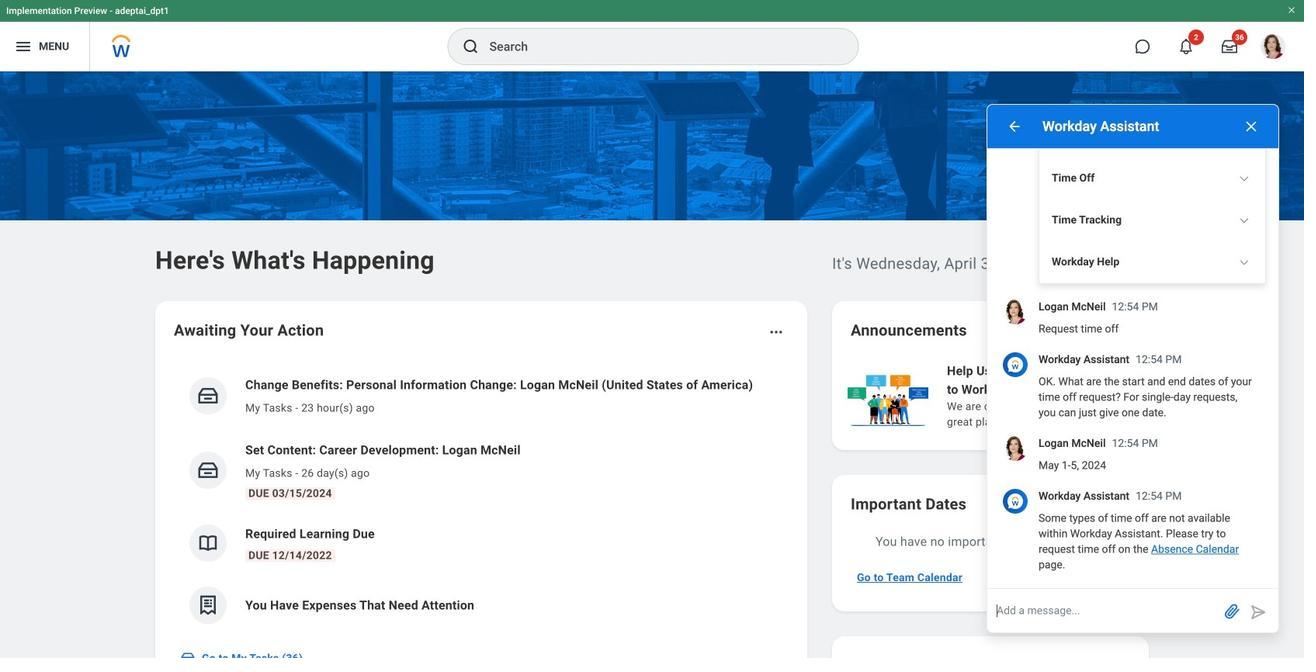 Task type: locate. For each thing, give the bounding box(es) containing it.
chevron up image
[[1239, 215, 1250, 226], [1239, 257, 1250, 268]]

1 vertical spatial chevron up image
[[1239, 257, 1250, 268]]

1 horizontal spatial inbox image
[[196, 459, 220, 482]]

banner
[[0, 0, 1304, 71]]

2 chevron up image from the top
[[1239, 257, 1250, 268]]

region
[[987, 0, 1279, 633]]

application
[[987, 589, 1279, 633]]

Add a message... text field
[[987, 589, 1220, 633]]

logan mcneil image
[[1003, 436, 1028, 461]]

notifications large image
[[1178, 39, 1194, 54]]

main content
[[0, 71, 1304, 658]]

Search Workday  search field
[[489, 29, 826, 64]]

close environment banner image
[[1287, 5, 1296, 15]]

book open image
[[196, 532, 220, 555]]

inbox image
[[196, 459, 220, 482], [180, 651, 196, 658]]

inbox large image
[[1222, 39, 1237, 54]]

0 vertical spatial chevron up image
[[1239, 215, 1250, 226]]

list
[[845, 360, 1304, 432], [174, 363, 789, 637]]

0 horizontal spatial inbox image
[[180, 651, 196, 658]]

1 vertical spatial inbox image
[[180, 651, 196, 658]]

upload clip image
[[1223, 602, 1241, 620]]

status
[[1046, 324, 1071, 337]]

x image
[[1244, 119, 1259, 134]]



Task type: vqa. For each thing, say whether or not it's contained in the screenshot.
arrow left image
yes



Task type: describe. For each thing, give the bounding box(es) containing it.
profile logan mcneil image
[[1261, 34, 1286, 62]]

logan mcneil image
[[1003, 300, 1028, 324]]

chevron up image
[[1239, 173, 1250, 184]]

1 chevron up image from the top
[[1239, 215, 1250, 226]]

dashboard expenses image
[[196, 594, 220, 617]]

0 vertical spatial inbox image
[[196, 459, 220, 482]]

justify image
[[14, 37, 33, 56]]

arrow left image
[[1007, 119, 1022, 134]]

1 horizontal spatial list
[[845, 360, 1304, 432]]

chevron right small image
[[1110, 323, 1126, 338]]

inbox image
[[196, 384, 220, 408]]

0 horizontal spatial list
[[174, 363, 789, 637]]

chevron left small image
[[1082, 323, 1098, 338]]

send image
[[1249, 603, 1268, 622]]

search image
[[462, 37, 480, 56]]



